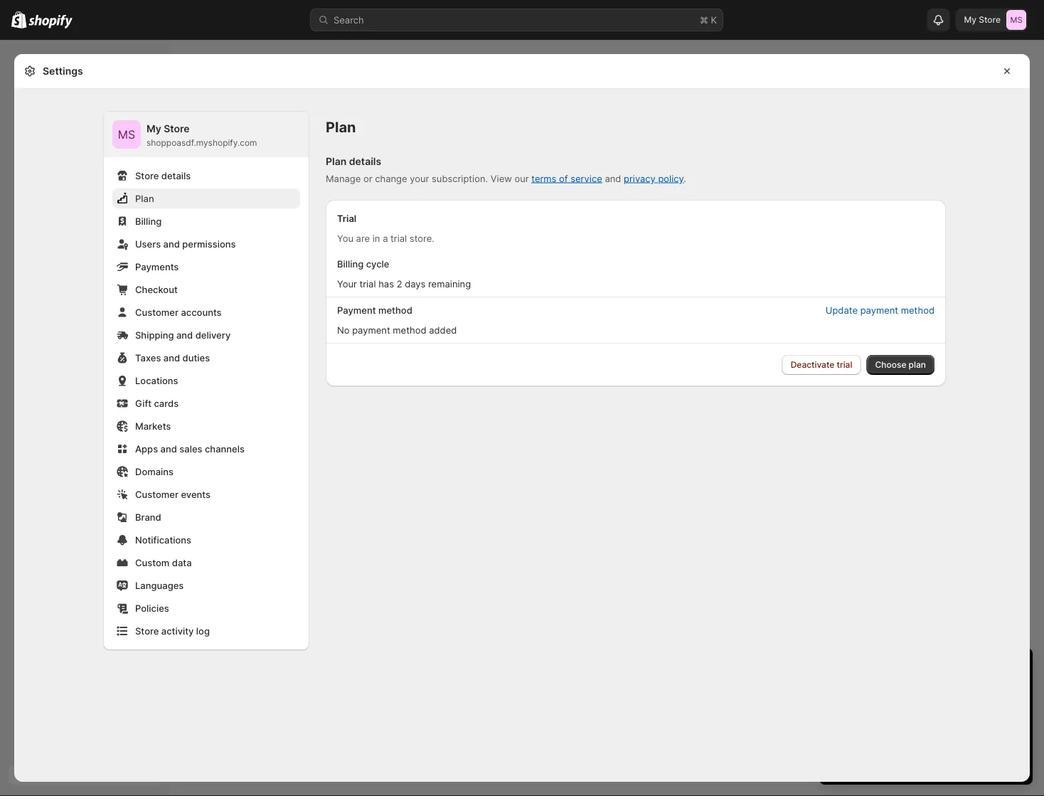 Task type: describe. For each thing, give the bounding box(es) containing it.
change
[[375, 173, 408, 184]]

privacy
[[624, 173, 656, 184]]

payment
[[337, 305, 376, 316]]

locations link
[[112, 371, 300, 391]]

my store
[[965, 15, 1001, 25]]

markets link
[[112, 416, 300, 436]]

data
[[172, 557, 192, 568]]

your trial has 2 days remaining
[[337, 278, 471, 289]]

my store shoppoasdf.myshopify.com
[[147, 123, 257, 148]]

store inside 'link'
[[135, 170, 159, 181]]

policies
[[135, 603, 169, 614]]

method up no payment method added
[[379, 305, 413, 316]]

service
[[571, 173, 603, 184]]

cycle
[[366, 258, 390, 269]]

notifications
[[135, 535, 192, 546]]

gift cards link
[[112, 394, 300, 414]]

manage
[[326, 173, 361, 184]]

are
[[356, 233, 370, 244]]

1 horizontal spatial my store image
[[1007, 10, 1027, 30]]

store activity log link
[[112, 621, 300, 641]]

plan link
[[112, 189, 300, 209]]

⌘
[[700, 14, 709, 25]]

shop settings menu element
[[104, 112, 309, 650]]

taxes and duties link
[[112, 348, 300, 368]]

trial for your
[[360, 278, 376, 289]]

you
[[337, 233, 354, 244]]

plan details manage or change your subscription. view our terms of service and privacy policy .
[[326, 156, 687, 184]]

search
[[334, 14, 364, 25]]

update payment method link
[[818, 300, 944, 320]]

locations
[[135, 375, 178, 386]]

users and permissions
[[135, 238, 236, 249]]

payment for no
[[352, 325, 391, 336]]

markets
[[135, 421, 171, 432]]

and for permissions
[[163, 238, 180, 249]]

details for store
[[161, 170, 191, 181]]

2
[[397, 278, 403, 289]]

payment for update
[[861, 305, 899, 316]]

and for sales
[[161, 443, 177, 454]]

customer accounts
[[135, 307, 222, 318]]

brand link
[[112, 507, 300, 527]]

k
[[711, 14, 717, 25]]

notifications link
[[112, 530, 300, 550]]

store details link
[[112, 166, 300, 186]]

update payment method
[[826, 305, 935, 316]]

2 days left in your trial element
[[820, 685, 1033, 785]]

customer events link
[[112, 485, 300, 505]]

plan
[[909, 360, 927, 370]]

custom
[[135, 557, 170, 568]]

shipping and delivery
[[135, 330, 231, 341]]

payments
[[135, 261, 179, 272]]

plan inside plan details manage or change your subscription. view our terms of service and privacy policy .
[[326, 156, 347, 168]]

deactivate trial
[[791, 360, 853, 370]]

choose plan
[[876, 360, 927, 370]]

activity
[[161, 626, 194, 637]]

domains link
[[112, 462, 300, 482]]

choose
[[876, 360, 907, 370]]

gift cards
[[135, 398, 179, 409]]

shoppoasdf.myshopify.com
[[147, 138, 257, 148]]

policy
[[659, 173, 684, 184]]

no
[[337, 325, 350, 336]]

apps and sales channels link
[[112, 439, 300, 459]]

terms
[[532, 173, 557, 184]]

.
[[684, 173, 687, 184]]

billing cycle
[[337, 258, 390, 269]]

deactivate
[[791, 360, 835, 370]]

payment method
[[337, 305, 413, 316]]



Task type: vqa. For each thing, say whether or not it's contained in the screenshot.
top orders
no



Task type: locate. For each thing, give the bounding box(es) containing it.
and right the apps at left bottom
[[161, 443, 177, 454]]

custom data link
[[112, 553, 300, 573]]

apps
[[135, 443, 158, 454]]

0 horizontal spatial trial
[[360, 278, 376, 289]]

dialog
[[1036, 54, 1045, 782]]

trial
[[391, 233, 407, 244], [360, 278, 376, 289], [837, 360, 853, 370]]

⌘ k
[[700, 14, 717, 25]]

1 vertical spatial trial
[[360, 278, 376, 289]]

domains
[[135, 466, 174, 477]]

languages
[[135, 580, 184, 591]]

my store image inside 'shop settings menu' element
[[112, 120, 141, 149]]

0 vertical spatial customer
[[135, 307, 179, 318]]

ms button
[[112, 120, 141, 149]]

duties
[[183, 352, 210, 363]]

remaining
[[428, 278, 471, 289]]

2 vertical spatial trial
[[837, 360, 853, 370]]

method for update payment method
[[902, 305, 935, 316]]

customer events
[[135, 489, 211, 500]]

and for delivery
[[176, 330, 193, 341]]

policies link
[[112, 599, 300, 619]]

and
[[605, 173, 622, 184], [163, 238, 180, 249], [176, 330, 193, 341], [164, 352, 180, 363], [161, 443, 177, 454]]

accounts
[[181, 307, 222, 318]]

2 horizontal spatial trial
[[837, 360, 853, 370]]

1 customer from the top
[[135, 307, 179, 318]]

1 horizontal spatial payment
[[861, 305, 899, 316]]

details inside plan details manage or change your subscription. view our terms of service and privacy policy .
[[349, 156, 382, 168]]

0 vertical spatial billing
[[135, 216, 162, 227]]

details up or
[[349, 156, 382, 168]]

in
[[373, 233, 380, 244]]

trial right deactivate
[[837, 360, 853, 370]]

store
[[980, 15, 1001, 25], [164, 123, 190, 135], [135, 170, 159, 181], [135, 626, 159, 637]]

and right the users
[[163, 238, 180, 249]]

1 vertical spatial payment
[[352, 325, 391, 336]]

delivery
[[196, 330, 231, 341]]

log
[[196, 626, 210, 637]]

my store image
[[1007, 10, 1027, 30], [112, 120, 141, 149]]

billing up the users
[[135, 216, 162, 227]]

trial for deactivate
[[837, 360, 853, 370]]

details
[[349, 156, 382, 168], [161, 170, 191, 181]]

0 vertical spatial details
[[349, 156, 382, 168]]

apps and sales channels
[[135, 443, 245, 454]]

1 vertical spatial my store image
[[112, 120, 141, 149]]

view
[[491, 173, 512, 184]]

billing
[[135, 216, 162, 227], [337, 258, 364, 269]]

1 vertical spatial plan
[[326, 156, 347, 168]]

shopify image
[[29, 15, 73, 29]]

0 vertical spatial payment
[[861, 305, 899, 316]]

trial right a
[[391, 233, 407, 244]]

store.
[[410, 233, 435, 244]]

0 vertical spatial trial
[[391, 233, 407, 244]]

my store image right the my store
[[1007, 10, 1027, 30]]

you are in a trial store.
[[337, 233, 435, 244]]

a
[[383, 233, 388, 244]]

store details
[[135, 170, 191, 181]]

billing link
[[112, 211, 300, 231]]

customer
[[135, 307, 179, 318], [135, 489, 179, 500]]

events
[[181, 489, 211, 500]]

added
[[429, 325, 457, 336]]

brand
[[135, 512, 161, 523]]

has
[[379, 278, 394, 289]]

trial
[[337, 213, 357, 224]]

0 vertical spatial plan
[[326, 119, 356, 136]]

my store image up store details
[[112, 120, 141, 149]]

payment inside "update payment method" link
[[861, 305, 899, 316]]

0 horizontal spatial payment
[[352, 325, 391, 336]]

shipping and delivery link
[[112, 325, 300, 345]]

users
[[135, 238, 161, 249]]

0 horizontal spatial my store image
[[112, 120, 141, 149]]

shopify image
[[11, 11, 27, 28]]

settings dialog
[[14, 54, 1031, 782]]

payment down "payment method"
[[352, 325, 391, 336]]

checkout
[[135, 284, 178, 295]]

gift
[[135, 398, 152, 409]]

checkout link
[[112, 280, 300, 300]]

deactivate trial button
[[783, 355, 862, 375]]

and down customer accounts
[[176, 330, 193, 341]]

permissions
[[182, 238, 236, 249]]

method up plan
[[902, 305, 935, 316]]

privacy policy link
[[624, 173, 684, 184]]

update
[[826, 305, 858, 316]]

and right taxes
[[164, 352, 180, 363]]

customer down the checkout
[[135, 307, 179, 318]]

0 horizontal spatial details
[[161, 170, 191, 181]]

taxes
[[135, 352, 161, 363]]

days
[[405, 278, 426, 289]]

plan inside 'shop settings menu' element
[[135, 193, 154, 204]]

payments link
[[112, 257, 300, 277]]

my for my store shoppoasdf.myshopify.com
[[147, 123, 161, 135]]

sales
[[180, 443, 203, 454]]

2 vertical spatial plan
[[135, 193, 154, 204]]

0 vertical spatial my store image
[[1007, 10, 1027, 30]]

and inside "link"
[[164, 352, 180, 363]]

your
[[410, 173, 429, 184]]

trial inside button
[[837, 360, 853, 370]]

shipping
[[135, 330, 174, 341]]

1 horizontal spatial details
[[349, 156, 382, 168]]

of
[[559, 173, 568, 184]]

billing up the your
[[337, 258, 364, 269]]

1 vertical spatial my
[[147, 123, 161, 135]]

method left added
[[393, 325, 427, 336]]

custom data
[[135, 557, 192, 568]]

1 horizontal spatial trial
[[391, 233, 407, 244]]

languages link
[[112, 576, 300, 596]]

details inside 'link'
[[161, 170, 191, 181]]

0 horizontal spatial billing
[[135, 216, 162, 227]]

and inside plan details manage or change your subscription. view our terms of service and privacy policy .
[[605, 173, 622, 184]]

my for my store
[[965, 15, 977, 25]]

1 vertical spatial details
[[161, 170, 191, 181]]

users and permissions link
[[112, 234, 300, 254]]

or
[[364, 173, 373, 184]]

your
[[337, 278, 357, 289]]

2 customer from the top
[[135, 489, 179, 500]]

1 vertical spatial billing
[[337, 258, 364, 269]]

cards
[[154, 398, 179, 409]]

customer for customer accounts
[[135, 307, 179, 318]]

details for plan
[[349, 156, 382, 168]]

details up the plan link
[[161, 170, 191, 181]]

payment right update
[[861, 305, 899, 316]]

1 horizontal spatial billing
[[337, 258, 364, 269]]

0 vertical spatial my
[[965, 15, 977, 25]]

and for duties
[[164, 352, 180, 363]]

customer for customer events
[[135, 489, 179, 500]]

and right service at the right of page
[[605, 173, 622, 184]]

choose plan link
[[867, 355, 935, 375]]

method for no payment method added
[[393, 325, 427, 336]]

billing inside 'shop settings menu' element
[[135, 216, 162, 227]]

terms of service link
[[532, 173, 603, 184]]

customer accounts link
[[112, 303, 300, 322]]

channels
[[205, 443, 245, 454]]

store activity log
[[135, 626, 210, 637]]

store inside my store shoppoasdf.myshopify.com
[[164, 123, 190, 135]]

billing for billing
[[135, 216, 162, 227]]

trial left has
[[360, 278, 376, 289]]

0 horizontal spatial my
[[147, 123, 161, 135]]

plan
[[326, 119, 356, 136], [326, 156, 347, 168], [135, 193, 154, 204]]

settings
[[43, 65, 83, 77]]

my inside my store shoppoasdf.myshopify.com
[[147, 123, 161, 135]]

no payment method added
[[337, 325, 457, 336]]

1 vertical spatial customer
[[135, 489, 179, 500]]

taxes and duties
[[135, 352, 210, 363]]

customer down domains
[[135, 489, 179, 500]]

payment
[[861, 305, 899, 316], [352, 325, 391, 336]]

subscription.
[[432, 173, 488, 184]]

1 horizontal spatial my
[[965, 15, 977, 25]]

billing for billing cycle
[[337, 258, 364, 269]]

our
[[515, 173, 529, 184]]



